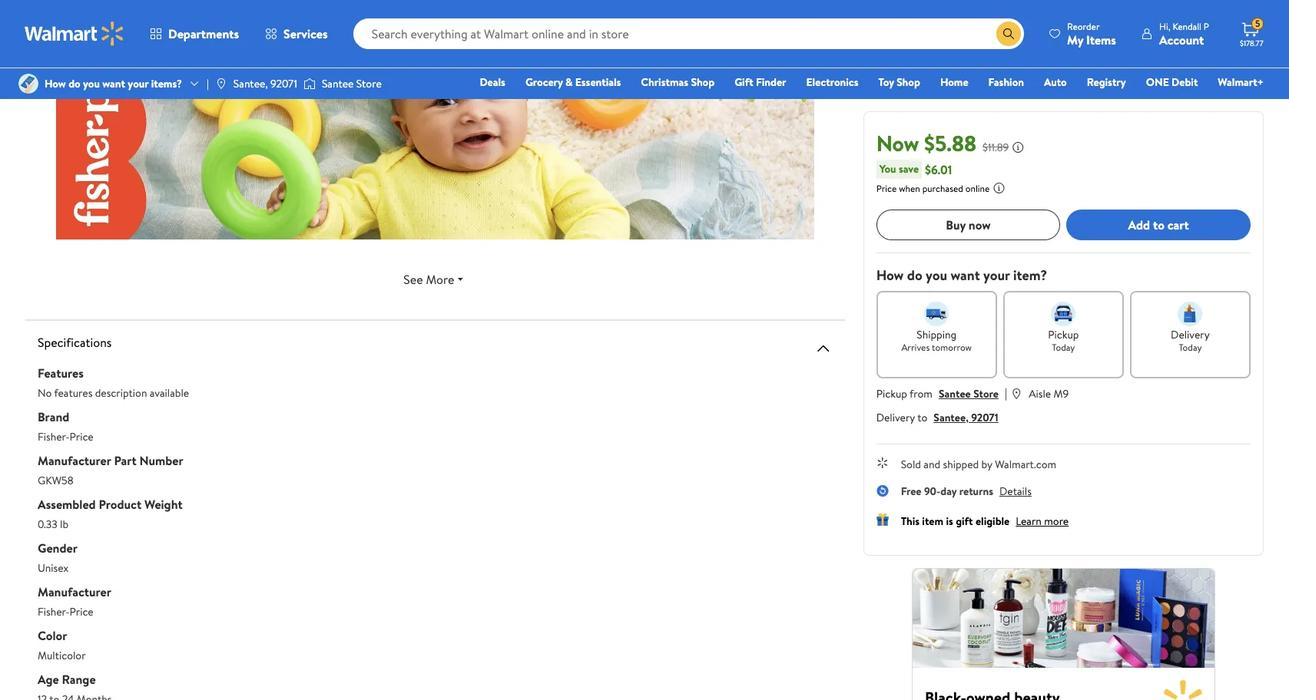 Task type: describe. For each thing, give the bounding box(es) containing it.
want for item?
[[951, 266, 980, 285]]

2 manufacturer from the top
[[38, 584, 111, 601]]

deals link
[[473, 74, 513, 91]]

specifications image
[[814, 340, 833, 358]]

purchased
[[923, 182, 964, 195]]

how for how do you want your item?
[[877, 266, 904, 285]]

now
[[969, 217, 991, 233]]

items
[[1087, 31, 1117, 48]]

and
[[924, 457, 941, 473]]

christmas shop
[[641, 75, 715, 90]]

departments button
[[137, 15, 252, 52]]

electronics link
[[800, 74, 866, 91]]

learn more about strikethrough prices image
[[1012, 141, 1025, 154]]

now
[[877, 128, 919, 158]]

pickup for pickup today
[[1048, 327, 1079, 343]]

free
[[901, 484, 922, 500]]

shipped
[[943, 457, 979, 473]]

number
[[139, 453, 183, 470]]

registry
[[1087, 75, 1126, 90]]

2 vertical spatial price
[[70, 605, 94, 620]]

you for how do you want your item?
[[926, 266, 948, 285]]

walmart image
[[25, 22, 125, 46]]

gifting made easy image
[[877, 514, 889, 526]]

add
[[1129, 217, 1151, 233]]

toy shop
[[879, 75, 921, 90]]

0 vertical spatial |
[[207, 76, 209, 91]]

is
[[946, 514, 954, 530]]

santee inside pickup from santee store |
[[939, 387, 971, 402]]

delivery for to
[[877, 410, 915, 426]]

item
[[923, 514, 944, 530]]

specifications
[[38, 334, 112, 351]]

age range
[[38, 672, 96, 689]]

1 vertical spatial |
[[1005, 385, 1008, 402]]

multicolor
[[38, 649, 86, 664]]

now $5.88
[[877, 128, 977, 158]]

you for how do you want your items?
[[83, 76, 100, 91]]

fashion link
[[982, 74, 1031, 91]]

save
[[899, 161, 919, 177]]

age
[[38, 672, 59, 689]]

your for item?
[[984, 266, 1010, 285]]

services
[[284, 25, 328, 42]]

you
[[880, 161, 897, 177]]

features no features description available brand fisher-price manufacturer part number gkw58 assembled product weight 0.33 lb gender unisex manufacturer fisher-price color multicolor
[[38, 365, 189, 664]]

shop for christmas shop
[[691, 75, 715, 90]]

tomorrow
[[932, 341, 972, 354]]

home
[[941, 75, 969, 90]]

product
[[99, 496, 142, 513]]

1 fisher- from the top
[[38, 430, 70, 445]]

fashion
[[989, 75, 1024, 90]]

0 horizontal spatial santee
[[322, 76, 354, 91]]

no
[[38, 386, 52, 401]]

features
[[38, 365, 84, 382]]

 image for santee, 92071
[[215, 78, 227, 90]]

gkw58
[[38, 473, 73, 489]]

walmart.com
[[995, 457, 1057, 473]]

shop for toy shop
[[897, 75, 921, 90]]

90-
[[924, 484, 941, 500]]

1 horizontal spatial 92071
[[972, 410, 999, 426]]

returns
[[960, 484, 994, 500]]

santee, 92071
[[234, 76, 297, 91]]

gender
[[38, 540, 77, 557]]

see more button
[[38, 264, 833, 295]]

$178.77
[[1240, 38, 1264, 48]]

santee store button
[[939, 387, 999, 402]]

registry link
[[1080, 74, 1133, 91]]

hi, kendall p account
[[1160, 20, 1210, 48]]

&
[[566, 75, 573, 90]]

0 horizontal spatial 92071
[[271, 76, 297, 91]]

gift finder link
[[728, 74, 794, 91]]

home link
[[934, 74, 976, 91]]

reorder my items
[[1068, 20, 1117, 48]]

want for items?
[[102, 76, 125, 91]]

walmart+
[[1218, 75, 1264, 90]]

hi,
[[1160, 20, 1171, 33]]

cart
[[1168, 217, 1189, 233]]

reorder
[[1068, 20, 1100, 33]]

sold
[[901, 457, 921, 473]]

delivery to santee, 92071
[[877, 410, 999, 426]]

one debit
[[1146, 75, 1198, 90]]

$5.88
[[925, 128, 977, 158]]

part
[[114, 453, 137, 470]]

1 manufacturer from the top
[[38, 453, 111, 470]]

do for how do you want your item?
[[907, 266, 923, 285]]

do for how do you want your items?
[[69, 76, 80, 91]]

details
[[1000, 484, 1032, 500]]

weight
[[144, 496, 183, 513]]

toy
[[879, 75, 894, 90]]

grocery & essentials link
[[519, 74, 628, 91]]

finder
[[756, 75, 787, 90]]

santee store
[[322, 76, 382, 91]]

buy
[[946, 217, 966, 233]]

item?
[[1014, 266, 1048, 285]]

today for delivery
[[1179, 341, 1202, 354]]

one debit link
[[1140, 74, 1205, 91]]

m9
[[1054, 387, 1069, 402]]

available
[[150, 386, 189, 401]]

essentials
[[576, 75, 621, 90]]

santee, 92071 button
[[934, 410, 999, 426]]

items?
[[151, 76, 182, 91]]

buy now button
[[877, 210, 1061, 241]]

shipping arrives tomorrow
[[902, 327, 972, 354]]

aisle
[[1029, 387, 1052, 402]]



Task type: vqa. For each thing, say whether or not it's contained in the screenshot.
leftmost on
no



Task type: locate. For each thing, give the bounding box(es) containing it.
pickup left from
[[877, 387, 908, 402]]

walmart+ link
[[1211, 74, 1271, 91]]

today for pickup
[[1052, 341, 1075, 354]]

0 vertical spatial delivery
[[1171, 327, 1210, 343]]

92071 down services dropdown button
[[271, 76, 297, 91]]

to inside button
[[1154, 217, 1165, 233]]

0 vertical spatial your
[[128, 76, 149, 91]]

0 horizontal spatial do
[[69, 76, 80, 91]]

pickup
[[1048, 327, 1079, 343], [877, 387, 908, 402]]

add to cart button
[[1067, 210, 1251, 241]]

1 vertical spatial santee,
[[934, 410, 969, 426]]

fisher- up color
[[38, 605, 70, 620]]

departments
[[168, 25, 239, 42]]

assembled
[[38, 496, 96, 513]]

today inside the pickup today
[[1052, 341, 1075, 354]]

1 horizontal spatial how
[[877, 266, 904, 285]]

gift finder
[[735, 75, 787, 90]]

debit
[[1172, 75, 1198, 90]]

0.33
[[38, 517, 57, 533]]

delivery for today
[[1171, 327, 1210, 343]]

price down you
[[877, 182, 897, 195]]

see
[[404, 271, 423, 288]]

pickup for pickup from santee store |
[[877, 387, 908, 402]]

grocery
[[526, 75, 563, 90]]

manufacturer up gkw58
[[38, 453, 111, 470]]

1 horizontal spatial you
[[926, 266, 948, 285]]

buy now
[[946, 217, 991, 233]]

want down the buy now button
[[951, 266, 980, 285]]

santee
[[322, 76, 354, 91], [939, 387, 971, 402]]

0 vertical spatial store
[[356, 76, 382, 91]]

1 vertical spatial how
[[877, 266, 904, 285]]

0 horizontal spatial  image
[[215, 78, 227, 90]]

how up arrives
[[877, 266, 904, 285]]

|
[[207, 76, 209, 91], [1005, 385, 1008, 402]]

brand
[[38, 409, 69, 426]]

range
[[62, 672, 96, 689]]

how for how do you want your items?
[[45, 76, 66, 91]]

 image
[[18, 74, 38, 94]]

christmas
[[641, 75, 689, 90]]

toy shop link
[[872, 74, 928, 91]]

1 today from the left
[[1052, 341, 1075, 354]]

 image left 'santee, 92071'
[[215, 78, 227, 90]]

my
[[1068, 31, 1084, 48]]

legal information image
[[993, 182, 1006, 194]]

today down 'intent image for pickup'
[[1052, 341, 1075, 354]]

1 horizontal spatial want
[[951, 266, 980, 285]]

how
[[45, 76, 66, 91], [877, 266, 904, 285]]

free 90-day returns details
[[901, 484, 1032, 500]]

Search search field
[[353, 18, 1025, 49]]

0 vertical spatial how
[[45, 76, 66, 91]]

intent image for pickup image
[[1052, 302, 1076, 327]]

more
[[1045, 514, 1069, 530]]

features
[[54, 386, 92, 401]]

to
[[1154, 217, 1165, 233], [918, 410, 928, 426]]

1 horizontal spatial santee
[[939, 387, 971, 402]]

1 vertical spatial store
[[974, 387, 999, 402]]

you save $6.01
[[880, 161, 952, 178]]

1 vertical spatial to
[[918, 410, 928, 426]]

to for delivery
[[918, 410, 928, 426]]

$11.89
[[983, 140, 1009, 155]]

delivery down from
[[877, 410, 915, 426]]

0 vertical spatial manufacturer
[[38, 453, 111, 470]]

1 horizontal spatial store
[[974, 387, 999, 402]]

how down 'walmart' image
[[45, 76, 66, 91]]

christmas shop link
[[634, 74, 722, 91]]

intent image for shipping image
[[925, 302, 949, 327]]

0 horizontal spatial |
[[207, 76, 209, 91]]

1 horizontal spatial shop
[[897, 75, 921, 90]]

this item is gift eligible learn more
[[901, 514, 1069, 530]]

today down intent image for delivery
[[1179, 341, 1202, 354]]

fisher- down brand
[[38, 430, 70, 445]]

price when purchased online
[[877, 182, 990, 195]]

1 vertical spatial do
[[907, 266, 923, 285]]

today inside delivery today
[[1179, 341, 1202, 354]]

one
[[1146, 75, 1170, 90]]

0 vertical spatial pickup
[[1048, 327, 1079, 343]]

| left aisle
[[1005, 385, 1008, 402]]

auto
[[1044, 75, 1067, 90]]

0 vertical spatial fisher-
[[38, 430, 70, 445]]

santee, down services dropdown button
[[234, 76, 268, 91]]

unisex
[[38, 561, 69, 576]]

how do you want your item?
[[877, 266, 1048, 285]]

2 today from the left
[[1179, 341, 1202, 354]]

1 horizontal spatial santee,
[[934, 410, 969, 426]]

0 vertical spatial to
[[1154, 217, 1165, 233]]

santee, down pickup from santee store |
[[934, 410, 969, 426]]

1 vertical spatial want
[[951, 266, 980, 285]]

 image
[[304, 76, 316, 91], [215, 78, 227, 90]]

 image left santee store at top left
[[304, 76, 316, 91]]

grocery & essentials
[[526, 75, 621, 90]]

search icon image
[[1003, 28, 1015, 40]]

$6.01
[[925, 161, 952, 178]]

to for add
[[1154, 217, 1165, 233]]

want left items?
[[102, 76, 125, 91]]

1 vertical spatial price
[[70, 430, 94, 445]]

santee down services
[[322, 76, 354, 91]]

delivery down intent image for delivery
[[1171, 327, 1210, 343]]

store inside pickup from santee store |
[[974, 387, 999, 402]]

electronics
[[807, 75, 859, 90]]

1 vertical spatial you
[[926, 266, 948, 285]]

1 vertical spatial 92071
[[972, 410, 999, 426]]

price down features
[[70, 430, 94, 445]]

0 horizontal spatial today
[[1052, 341, 1075, 354]]

0 horizontal spatial you
[[83, 76, 100, 91]]

to down from
[[918, 410, 928, 426]]

deals
[[480, 75, 506, 90]]

aisle m9
[[1029, 387, 1069, 402]]

1 vertical spatial santee
[[939, 387, 971, 402]]

92071 down santee store button
[[972, 410, 999, 426]]

pickup down 'intent image for pickup'
[[1048, 327, 1079, 343]]

your left item?
[[984, 266, 1010, 285]]

1 horizontal spatial pickup
[[1048, 327, 1079, 343]]

0 vertical spatial you
[[83, 76, 100, 91]]

0 horizontal spatial santee,
[[234, 76, 268, 91]]

1 vertical spatial pickup
[[877, 387, 908, 402]]

how do you want your items?
[[45, 76, 182, 91]]

to left cart
[[1154, 217, 1165, 233]]

1 shop from the left
[[691, 75, 715, 90]]

kendall
[[1173, 20, 1202, 33]]

| right items?
[[207, 76, 209, 91]]

1 horizontal spatial |
[[1005, 385, 1008, 402]]

shop
[[691, 75, 715, 90], [897, 75, 921, 90]]

0 horizontal spatial shop
[[691, 75, 715, 90]]

0 vertical spatial santee
[[322, 76, 354, 91]]

your left items?
[[128, 76, 149, 91]]

0 horizontal spatial want
[[102, 76, 125, 91]]

shop right christmas
[[691, 75, 715, 90]]

learn
[[1016, 514, 1042, 530]]

delivery today
[[1171, 327, 1210, 354]]

0 horizontal spatial delivery
[[877, 410, 915, 426]]

online
[[966, 182, 990, 195]]

shop right toy
[[897, 75, 921, 90]]

manufacturer
[[38, 453, 111, 470], [38, 584, 111, 601]]

manufacturer down unisex
[[38, 584, 111, 601]]

santee up santee, 92071 button
[[939, 387, 971, 402]]

2 shop from the left
[[897, 75, 921, 90]]

0 vertical spatial want
[[102, 76, 125, 91]]

1 horizontal spatial do
[[907, 266, 923, 285]]

1 vertical spatial your
[[984, 266, 1010, 285]]

this
[[901, 514, 920, 530]]

price up multicolor
[[70, 605, 94, 620]]

1 horizontal spatial your
[[984, 266, 1010, 285]]

p
[[1204, 20, 1210, 33]]

1 vertical spatial delivery
[[877, 410, 915, 426]]

1 horizontal spatial today
[[1179, 341, 1202, 354]]

0 vertical spatial do
[[69, 76, 80, 91]]

1 horizontal spatial  image
[[304, 76, 316, 91]]

5 $178.77
[[1240, 17, 1264, 48]]

0 horizontal spatial your
[[128, 76, 149, 91]]

delivery
[[1171, 327, 1210, 343], [877, 410, 915, 426]]

shipping
[[917, 327, 957, 343]]

do down 'walmart' image
[[69, 76, 80, 91]]

92071
[[271, 76, 297, 91], [972, 410, 999, 426]]

learn more button
[[1016, 514, 1069, 530]]

0 vertical spatial santee,
[[234, 76, 268, 91]]

1 horizontal spatial to
[[1154, 217, 1165, 233]]

you up intent image for shipping
[[926, 266, 948, 285]]

 image for santee store
[[304, 76, 316, 91]]

Walmart Site-Wide search field
[[353, 18, 1025, 49]]

1 horizontal spatial delivery
[[1171, 327, 1210, 343]]

see more
[[404, 271, 454, 288]]

1 vertical spatial fisher-
[[38, 605, 70, 620]]

arrives
[[902, 341, 930, 354]]

pickup from santee store |
[[877, 385, 1008, 402]]

0 horizontal spatial pickup
[[877, 387, 908, 402]]

price
[[877, 182, 897, 195], [70, 430, 94, 445], [70, 605, 94, 620]]

0 vertical spatial price
[[877, 182, 897, 195]]

0 horizontal spatial how
[[45, 76, 66, 91]]

do up the shipping
[[907, 266, 923, 285]]

0 horizontal spatial to
[[918, 410, 928, 426]]

2 fisher- from the top
[[38, 605, 70, 620]]

your for items?
[[128, 76, 149, 91]]

0 vertical spatial 92071
[[271, 76, 297, 91]]

intent image for delivery image
[[1179, 302, 1203, 327]]

pickup inside pickup from santee store |
[[877, 387, 908, 402]]

0 horizontal spatial store
[[356, 76, 382, 91]]

when
[[899, 182, 921, 195]]

account
[[1160, 31, 1204, 48]]

your
[[128, 76, 149, 91], [984, 266, 1010, 285]]

store
[[356, 76, 382, 91], [974, 387, 999, 402]]

1 vertical spatial manufacturer
[[38, 584, 111, 601]]

more
[[426, 271, 454, 288]]

you down 'walmart' image
[[83, 76, 100, 91]]

lb
[[60, 517, 68, 533]]



